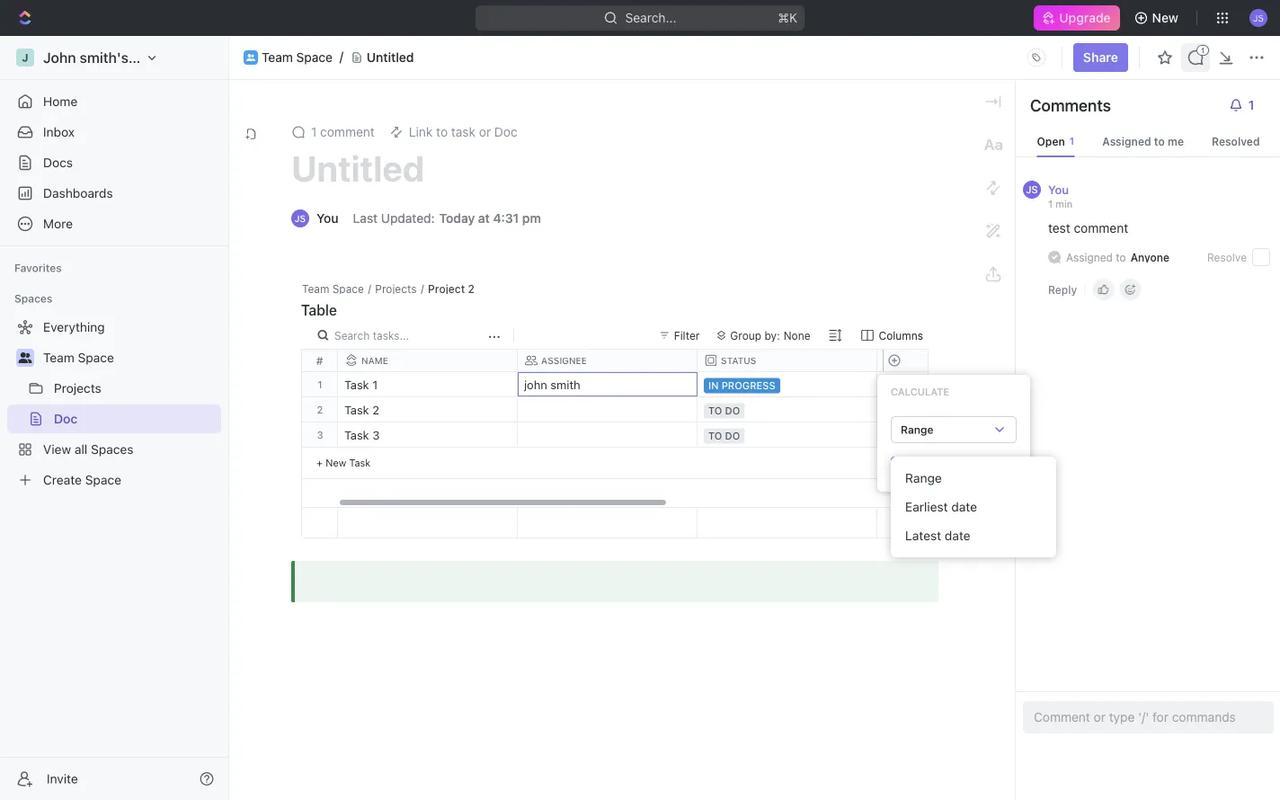 Task type: describe. For each thing, give the bounding box(es) containing it.
smith
[[551, 378, 581, 392]]

updated:
[[381, 211, 435, 226]]

task 1
[[344, 378, 378, 392]]

task for task 3
[[344, 428, 369, 442]]

press space to select this row. row containing task 2
[[338, 397, 1237, 423]]

task down 'task 3'
[[349, 457, 371, 468]]

john smith cell
[[518, 372, 698, 397]]

reply
[[1048, 283, 1077, 296]]

home
[[43, 94, 78, 109]]

1 inside you 1 min
[[1048, 198, 1053, 210]]

new for new task
[[326, 457, 346, 468]]

open
[[1037, 135, 1065, 147]]

home link
[[7, 87, 221, 116]]

to do for task 2
[[709, 405, 740, 417]]

in
[[709, 380, 719, 392]]

assigned to
[[1066, 251, 1126, 263]]

earliest date
[[905, 499, 977, 514]]

date for latest date
[[945, 528, 971, 543]]

comment for test comment
[[1074, 221, 1129, 236]]

upgrade link
[[1034, 5, 1120, 31]]

resolve
[[1208, 251, 1247, 263]]

to do cell for task 2
[[698, 397, 878, 422]]

to do cell for task 3
[[698, 423, 878, 447]]

pm
[[522, 211, 541, 226]]

you 1 min
[[1048, 183, 1073, 210]]

1 comment
[[311, 125, 375, 139]]

favorites button
[[7, 257, 69, 279]]

inbox
[[43, 125, 75, 139]]

do for 2
[[725, 405, 740, 417]]

press space to select this row. row containing task 3
[[338, 423, 1237, 448]]

2 for task 2
[[372, 403, 379, 417]]

date for earliest date
[[952, 499, 977, 514]]

range button
[[898, 464, 1049, 493]]

you
[[1048, 183, 1069, 196]]

Search tasks... text field
[[334, 323, 484, 348]]

team space for the team space link corresponding to user group icon inside the sidebar navigation
[[43, 350, 114, 365]]

0 vertical spatial untitled
[[367, 50, 414, 65]]

range button
[[891, 416, 1017, 443]]

press space to select this row. row containing 3
[[302, 423, 338, 448]]

share
[[1083, 50, 1119, 65]]

table
[[301, 302, 337, 319]]

1 2 3
[[317, 379, 323, 441]]

range for range dropdown button
[[901, 423, 934, 436]]

sidebar navigation
[[0, 36, 229, 800]]

0 horizontal spatial 3
[[317, 429, 323, 441]]

team space link for user group icon inside the sidebar navigation
[[43, 343, 218, 372]]

team inside sidebar navigation
[[43, 350, 74, 365]]

1 horizontal spatial 3
[[372, 428, 380, 442]]

cell for 2
[[878, 397, 1057, 422]]

project
[[428, 282, 465, 295]]

earliest
[[905, 499, 948, 514]]

row group containing 1 2 3
[[302, 372, 338, 479]]

last
[[353, 211, 378, 226]]

last updated: today at 4:31 pm
[[353, 211, 541, 226]]

latest
[[905, 528, 941, 543]]

at
[[478, 211, 490, 226]]

docs
[[43, 155, 73, 170]]

grid containing task 1
[[302, 350, 1237, 539]]

task 3
[[344, 428, 380, 442]]

1 inside 1 2 3
[[318, 379, 323, 390]]

0 vertical spatial user group image
[[246, 54, 255, 61]]

press space to select this row. row containing 2
[[302, 397, 338, 423]]

task for task 1
[[344, 378, 369, 392]]

4:31
[[493, 211, 519, 226]]

row inside grid
[[338, 350, 1237, 372]]



Task type: locate. For each thing, give the bounding box(es) containing it.
team space inside sidebar navigation
[[43, 350, 114, 365]]

task up task 2
[[344, 378, 369, 392]]

task down task 1
[[344, 403, 369, 417]]

to do for task 3
[[709, 430, 740, 442]]

range up earliest
[[905, 471, 942, 485]]

0 horizontal spatial new
[[326, 457, 346, 468]]

0 vertical spatial comment
[[320, 125, 375, 139]]

team space for the team space link for topmost user group icon
[[262, 50, 333, 65]]

row group containing task 1
[[338, 372, 1237, 507]]

1 vertical spatial range
[[905, 471, 942, 485]]

new
[[1152, 10, 1179, 25], [326, 457, 346, 468]]

1 horizontal spatial team space link
[[262, 50, 333, 65]]

team
[[262, 50, 293, 65], [302, 282, 329, 295], [43, 350, 74, 365]]

0 vertical spatial team
[[262, 50, 293, 65]]

favorites
[[14, 262, 62, 274]]

0 vertical spatial team space
[[262, 50, 333, 65]]

task
[[344, 378, 369, 392], [344, 403, 369, 417], [344, 428, 369, 442], [349, 457, 371, 468]]

cell for 1
[[878, 372, 1057, 397]]

range for range button
[[905, 471, 942, 485]]

space for topmost user group icon
[[296, 50, 333, 65]]

2 left task 2
[[317, 404, 323, 415]]

test comment
[[1048, 221, 1129, 236]]

/ left projects
[[368, 282, 371, 295]]

date down earliest date button
[[945, 528, 971, 543]]

1 vertical spatial do
[[725, 430, 740, 442]]

resolved
[[1212, 135, 1260, 147]]

0 vertical spatial date
[[952, 499, 977, 514]]

latest date button
[[898, 522, 1049, 550]]

row group
[[302, 372, 338, 479], [338, 372, 1237, 507], [883, 372, 928, 479], [883, 508, 928, 538]]

1 vertical spatial space
[[332, 282, 364, 295]]

test
[[1048, 221, 1071, 236]]

new inside button
[[1152, 10, 1179, 25]]

dashboards link
[[7, 179, 221, 208]]

1 to do cell from the top
[[698, 397, 878, 422]]

new down 'task 3'
[[326, 457, 346, 468]]

new for new
[[1152, 10, 1179, 25]]

2 vertical spatial team
[[43, 350, 74, 365]]

2 do from the top
[[725, 430, 740, 442]]

press space to select this row. row containing task 1
[[338, 372, 1237, 397]]

range down calculate
[[901, 423, 934, 436]]

new right upgrade on the top of page
[[1152, 10, 1179, 25]]

1 do from the top
[[725, 405, 740, 417]]

2 right project
[[468, 282, 475, 295]]

press space to select this row. row
[[302, 372, 338, 397], [338, 372, 1237, 397], [302, 397, 338, 423], [338, 397, 1237, 423], [302, 423, 338, 448], [338, 423, 1237, 448], [338, 508, 1237, 539]]

0 vertical spatial new
[[1152, 10, 1179, 25]]

range inside button
[[905, 471, 942, 485]]

untitled up 1 comment
[[367, 50, 414, 65]]

1 horizontal spatial team
[[262, 50, 293, 65]]

1 horizontal spatial /
[[421, 282, 424, 295]]

1 vertical spatial to do cell
[[698, 423, 878, 447]]

space inside 'team space / projects / project 2 table'
[[332, 282, 364, 295]]

today
[[439, 211, 475, 226]]

team space link for topmost user group icon
[[262, 50, 333, 65]]

0 vertical spatial range
[[901, 423, 934, 436]]

1 / from the left
[[368, 282, 371, 295]]

team inside 'team space / projects / project 2 table'
[[302, 282, 329, 295]]

1 vertical spatial new
[[326, 457, 346, 468]]

/
[[368, 282, 371, 295], [421, 282, 424, 295]]

upgrade
[[1060, 10, 1111, 25]]

docs link
[[7, 148, 221, 177]]

to do
[[709, 405, 740, 417], [709, 430, 740, 442]]

⌘k
[[778, 10, 798, 25]]

assigned for assigned to
[[1066, 251, 1113, 263]]

2 inside 1 2 3
[[317, 404, 323, 415]]

0 horizontal spatial user group image
[[18, 352, 32, 363]]

0 vertical spatial assigned
[[1103, 135, 1151, 147]]

js
[[1026, 184, 1038, 196]]

untitled down 1 comment
[[291, 147, 424, 189]]

date inside button
[[945, 528, 971, 543]]

2 for 1 2 3
[[317, 404, 323, 415]]

assigned to me
[[1103, 135, 1184, 147]]

2 to do from the top
[[709, 430, 740, 442]]

space for user group icon inside the sidebar navigation
[[78, 350, 114, 365]]

john smith
[[524, 378, 581, 392]]

comment up 'last' on the left
[[320, 125, 375, 139]]

assigned
[[1103, 135, 1151, 147], [1066, 251, 1113, 263]]

2 inside 'team space / projects / project 2 table'
[[468, 282, 475, 295]]

progress
[[722, 380, 776, 392]]

search tasks...
[[334, 329, 409, 342]]

me
[[1168, 135, 1184, 147]]

assigned left me
[[1103, 135, 1151, 147]]

row
[[338, 350, 1237, 372]]

do for 3
[[725, 430, 740, 442]]

1
[[311, 125, 317, 139], [1048, 198, 1053, 210], [372, 378, 378, 392], [318, 379, 323, 390]]

1 horizontal spatial team space
[[262, 50, 333, 65]]

task 2
[[344, 403, 379, 417]]

range
[[901, 423, 934, 436], [905, 471, 942, 485]]

0 vertical spatial team space link
[[262, 50, 333, 65]]

1 horizontal spatial comment
[[1074, 221, 1129, 236]]

1 vertical spatial team
[[302, 282, 329, 295]]

do
[[725, 405, 740, 417], [725, 430, 740, 442]]

3 down task 2
[[372, 428, 380, 442]]

1 vertical spatial team space link
[[43, 343, 218, 372]]

task down task 2
[[344, 428, 369, 442]]

1 horizontal spatial user group image
[[246, 54, 255, 61]]

assigned down test comment
[[1066, 251, 1113, 263]]

0 vertical spatial space
[[296, 50, 333, 65]]

0 horizontal spatial team space link
[[43, 343, 218, 372]]

untitled
[[367, 50, 414, 65], [291, 147, 424, 189]]

search
[[334, 329, 370, 342]]

1 vertical spatial to do
[[709, 430, 740, 442]]

comment
[[320, 125, 375, 139], [1074, 221, 1129, 236]]

to do cell
[[698, 397, 878, 422], [698, 423, 878, 447]]

projects
[[375, 282, 417, 295]]

2 / from the left
[[421, 282, 424, 295]]

2 inside press space to select this row. row
[[372, 403, 379, 417]]

3 left 'task 3'
[[317, 429, 323, 441]]

1 vertical spatial user group image
[[18, 352, 32, 363]]

user group image inside sidebar navigation
[[18, 352, 32, 363]]

2 to do cell from the top
[[698, 423, 878, 447]]

0 horizontal spatial comment
[[320, 125, 375, 139]]

0 horizontal spatial 2
[[317, 404, 323, 415]]

team space / projects / project 2 table
[[301, 282, 475, 319]]

0 horizontal spatial team space
[[43, 350, 114, 365]]

2 up 'task 3'
[[372, 403, 379, 417]]

0 vertical spatial to do
[[709, 405, 740, 417]]

1 vertical spatial team space
[[43, 350, 114, 365]]

calculate
[[891, 386, 950, 398]]

assigned for assigned to me
[[1103, 135, 1151, 147]]

1 horizontal spatial 2
[[372, 403, 379, 417]]

new button
[[1127, 4, 1190, 32]]

dashboards
[[43, 186, 113, 201]]

min
[[1056, 198, 1073, 210]]

2 horizontal spatial team
[[302, 282, 329, 295]]

cell
[[878, 372, 1057, 397], [518, 397, 698, 422], [878, 397, 1057, 422], [518, 423, 698, 447], [878, 423, 1057, 447]]

2 vertical spatial space
[[78, 350, 114, 365]]

range inside dropdown button
[[901, 423, 934, 436]]

in progress cell
[[698, 372, 878, 397]]

comment up "assigned to"
[[1074, 221, 1129, 236]]

grid
[[302, 350, 1237, 539]]

0 horizontal spatial /
[[368, 282, 371, 295]]

comment for 1 comment
[[320, 125, 375, 139]]

2
[[468, 282, 475, 295], [372, 403, 379, 417], [317, 404, 323, 415]]

in progress
[[709, 380, 776, 392]]

3
[[372, 428, 380, 442], [317, 429, 323, 441]]

2 horizontal spatial 2
[[468, 282, 475, 295]]

0 vertical spatial to do cell
[[698, 397, 878, 422]]

date inside button
[[952, 499, 977, 514]]

date
[[952, 499, 977, 514], [945, 528, 971, 543]]

team space up 1 comment
[[262, 50, 333, 65]]

1 vertical spatial untitled
[[291, 147, 424, 189]]

/ left project
[[421, 282, 424, 295]]

1 vertical spatial comment
[[1074, 221, 1129, 236]]

tasks...
[[373, 329, 409, 342]]

invite
[[47, 771, 78, 786]]

1 horizontal spatial new
[[1152, 10, 1179, 25]]

latest date
[[905, 528, 971, 543]]

date down range button
[[952, 499, 977, 514]]

john
[[524, 378, 547, 392]]

space
[[296, 50, 333, 65], [332, 282, 364, 295], [78, 350, 114, 365]]

user group image
[[246, 54, 255, 61], [18, 352, 32, 363]]

inbox link
[[7, 118, 221, 147]]

0 vertical spatial do
[[725, 405, 740, 417]]

search...
[[625, 10, 677, 25]]

press space to select this row. row containing 1
[[302, 372, 338, 397]]

cell for 3
[[878, 423, 1057, 447]]

0 horizontal spatial team
[[43, 350, 74, 365]]

team space
[[262, 50, 333, 65], [43, 350, 114, 365]]

spaces
[[14, 292, 52, 305]]

1 to do from the top
[[709, 405, 740, 417]]

earliest date button
[[898, 493, 1049, 522]]

#
[[316, 354, 323, 367]]

space inside sidebar navigation
[[78, 350, 114, 365]]

team space link
[[262, 50, 333, 65], [43, 343, 218, 372]]

task for task 2
[[344, 403, 369, 417]]

new task
[[326, 457, 371, 468]]

team space down 'spaces'
[[43, 350, 114, 365]]

1 vertical spatial date
[[945, 528, 971, 543]]

1 vertical spatial assigned
[[1066, 251, 1113, 263]]

to
[[1154, 135, 1165, 147], [1116, 251, 1126, 263], [709, 405, 722, 417], [709, 430, 722, 442]]

comments
[[1030, 95, 1111, 115]]



Task type: vqa. For each thing, say whether or not it's contained in the screenshot.
middle Team
yes



